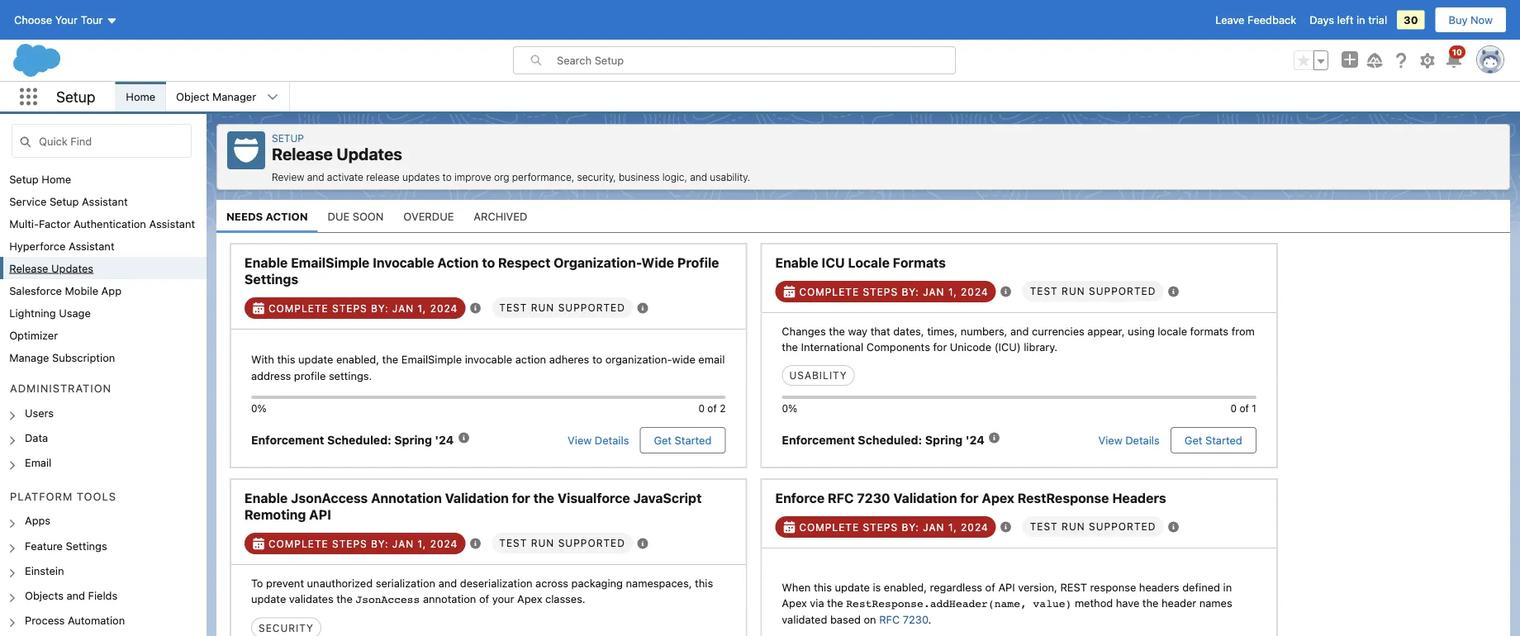 Task type: vqa. For each thing, say whether or not it's contained in the screenshot.
the top 'App'
no



Task type: locate. For each thing, give the bounding box(es) containing it.
1 horizontal spatial validation
[[894, 490, 957, 506]]

in inside when this update is enabled, regardless of api version, rest response headers defined in apex via the
[[1223, 581, 1232, 593]]

2024 up the numbers,
[[961, 286, 989, 297]]

0 % down address
[[251, 402, 267, 414]]

get started button down 0 of 2
[[640, 427, 726, 454]]

for inside enable jsonaccess annotation validation for the visualforce javascript remoting api
[[512, 490, 530, 506]]

complete
[[799, 286, 859, 297], [269, 302, 329, 314], [799, 521, 859, 533], [269, 538, 329, 549]]

2 horizontal spatial update
[[835, 581, 870, 593]]

2 view details from the left
[[1098, 434, 1160, 447]]

by down enforce rfc 7230 validation for apex restresponse headers
[[902, 521, 916, 533]]

to inside enable emailsimple invocable action to respect organization-wide profile settings
[[482, 255, 495, 271]]

1, for annotation
[[418, 538, 427, 549]]

enable icu locale formats
[[775, 255, 946, 271]]

by up 'serialization'
[[371, 538, 385, 549]]

complete down enforce
[[799, 521, 859, 533]]

setup up review
[[272, 132, 304, 144]]

adheres
[[549, 353, 589, 366]]

process automation
[[25, 614, 125, 626]]

: for enable emailsimple invocable action to respect organization-wide profile settings
[[385, 302, 389, 314]]

1 vertical spatial updates
[[51, 262, 93, 274]]

1 validation from the left
[[445, 490, 509, 506]]

1 horizontal spatial 0 %
[[782, 402, 797, 414]]

needs action
[[226, 210, 308, 223]]

Search Setup text field
[[557, 47, 955, 74]]

jan down "invocable"
[[392, 302, 414, 314]]

: for enable icu locale formats
[[916, 286, 919, 297]]

0 horizontal spatial get started button
[[640, 427, 726, 454]]

1 vertical spatial assistant
[[149, 217, 195, 230]]

activate
[[327, 171, 363, 183]]

apex right your
[[517, 593, 542, 605]]

1 horizontal spatial update
[[298, 353, 333, 366]]

run for enforce rfc 7230 validation for apex restresponse headers
[[1062, 521, 1085, 532]]

2 horizontal spatial to
[[592, 353, 602, 366]]

wide
[[642, 255, 674, 271]]

tab list
[[216, 200, 1510, 233]]

1 vertical spatial api
[[998, 581, 1015, 593]]

1 view details button from the left
[[567, 427, 630, 454]]

test up deserialization
[[499, 537, 527, 549]]

1 get started button from the left
[[640, 427, 726, 454]]

api inside when this update is enabled, regardless of api version, rest response headers defined in apex via the
[[998, 581, 1015, 593]]

complete steps by : jan 1, 2024 down "invocable"
[[269, 302, 458, 314]]

release updates tree item
[[0, 257, 207, 279]]

for
[[933, 341, 947, 353], [512, 490, 530, 506], [960, 490, 979, 506]]

0 horizontal spatial spring
[[394, 433, 432, 447]]

1 % from the left
[[257, 402, 267, 414]]

2024 down enable jsonaccess annotation validation for the visualforce javascript remoting api
[[430, 538, 458, 549]]

0 vertical spatial release
[[272, 144, 333, 164]]

0 horizontal spatial view details
[[568, 434, 629, 447]]

settings.
[[329, 369, 372, 382]]

1 horizontal spatial scheduled
[[858, 433, 918, 447]]

0 horizontal spatial '24
[[435, 433, 454, 447]]

enabled, right is
[[884, 581, 927, 593]]

enable for enable jsonaccess annotation validation for the visualforce javascript remoting api
[[245, 490, 288, 506]]

emailsimple left 'invocable'
[[401, 353, 462, 366]]

1 vertical spatial release
[[9, 262, 48, 274]]

process automation link
[[25, 614, 125, 629]]

progress bar
[[251, 396, 726, 399], [782, 396, 1256, 399]]

0 horizontal spatial for
[[512, 490, 530, 506]]

2024 for annotation
[[430, 538, 458, 549]]

get started down 0 of 2
[[654, 434, 712, 447]]

data
[[25, 432, 48, 444]]

and inside to prevent unauthorized serialization and deserialization across packaging namespaces, this update validates the
[[438, 577, 457, 589]]

api up method have the header names validated based on
[[998, 581, 1015, 593]]

1 vertical spatial rfc
[[879, 613, 900, 626]]

update for rfc
[[835, 581, 870, 593]]

1 horizontal spatial %
[[788, 402, 797, 414]]

2024 for locale
[[961, 286, 989, 297]]

details
[[595, 434, 629, 447], [1126, 434, 1160, 447]]

wide
[[672, 353, 696, 366]]

1 details from the left
[[595, 434, 629, 447]]

0 horizontal spatial started
[[675, 434, 712, 447]]

jan for 7230
[[923, 521, 945, 533]]

view up headers
[[1098, 434, 1123, 447]]

2 '24 from the left
[[966, 433, 985, 447]]

2 horizontal spatial this
[[814, 581, 832, 593]]

2 get started from the left
[[1185, 434, 1242, 447]]

started for 0 of 2
[[675, 434, 712, 447]]

test down restresponse
[[1030, 521, 1058, 532]]

0 horizontal spatial validation
[[445, 490, 509, 506]]

settings right feature
[[66, 539, 107, 552]]

: down "invocable"
[[385, 302, 389, 314]]

1 vertical spatial settings
[[66, 539, 107, 552]]

group
[[1294, 50, 1329, 70]]

2 0 % from the left
[[782, 402, 797, 414]]

spring up enforce rfc 7230 validation for apex restresponse headers
[[925, 433, 963, 447]]

to right the action
[[482, 255, 495, 271]]

1 vertical spatial emailsimple
[[401, 353, 462, 366]]

einstein link
[[25, 564, 64, 579]]

0 horizontal spatial api
[[309, 507, 331, 523]]

this inside with this update enabled, the emailsimple invocable action adheres to organization-wide email address profile settings.
[[277, 353, 295, 366]]

1, for locale
[[948, 286, 957, 297]]

view details button
[[567, 427, 630, 454], [1098, 427, 1161, 454]]

2 get from the left
[[1185, 434, 1203, 447]]

in right left
[[1357, 14, 1365, 26]]

%
[[257, 402, 267, 414], [788, 402, 797, 414]]

1, for invocable
[[418, 302, 427, 314]]

test run supported for enforce rfc 7230 validation for apex restresponse headers
[[1030, 521, 1156, 532]]

1 horizontal spatial in
[[1357, 14, 1365, 26]]

get started button
[[640, 427, 726, 454], [1171, 427, 1256, 454]]

0 horizontal spatial 7230
[[857, 490, 890, 506]]

1 horizontal spatial enforcement scheduled : spring '24
[[782, 433, 985, 447]]

2 scheduled from the left
[[858, 433, 918, 447]]

update inside with this update enabled, the emailsimple invocable action adheres to organization-wide email address profile settings.
[[298, 353, 333, 366]]

security,
[[577, 171, 616, 183]]

this for enable emailsimple invocable action to respect organization-wide profile settings
[[277, 353, 295, 366]]

feature settings link
[[25, 539, 107, 554]]

details up visualforce
[[595, 434, 629, 447]]

to left the improve at the top left
[[443, 171, 452, 183]]

2 spring from the left
[[925, 433, 963, 447]]

1 get started from the left
[[654, 434, 712, 447]]

1 vertical spatial home
[[42, 173, 71, 185]]

get started button for 0 of 2
[[640, 427, 726, 454]]

test run supported up "adheres"
[[499, 302, 625, 314]]

1 horizontal spatial release
[[272, 144, 333, 164]]

assistant right the authentication
[[149, 217, 195, 230]]

supported up packaging
[[558, 537, 625, 549]]

test run supported up across
[[499, 537, 625, 549]]

1, down enforce rfc 7230 validation for apex restresponse headers
[[948, 521, 957, 533]]

0 vertical spatial 7230
[[857, 490, 890, 506]]

started down 0 of 1
[[1205, 434, 1242, 447]]

1 vertical spatial enabled,
[[884, 581, 927, 593]]

test run supported
[[1030, 285, 1156, 297], [499, 302, 625, 314], [1030, 521, 1156, 532], [499, 537, 625, 549]]

unauthorized
[[307, 577, 373, 589]]

manage subscription
[[9, 351, 115, 364]]

2 view details button from the left
[[1098, 427, 1161, 454]]

0 horizontal spatial view
[[568, 434, 592, 447]]

get started for 0 of 2
[[654, 434, 712, 447]]

the inside to prevent unauthorized serialization and deserialization across packaging namespaces, this update validates the
[[336, 593, 353, 605]]

enable left icu
[[775, 255, 819, 271]]

1 horizontal spatial home
[[126, 90, 155, 103]]

2 view from the left
[[1098, 434, 1123, 447]]

by for annotation
[[371, 538, 385, 549]]

update inside when this update is enabled, regardless of api version, rest response headers defined in apex via the
[[835, 581, 870, 593]]

buy now button
[[1435, 7, 1507, 33]]

to inside setup release updates review and activate release updates to improve org performance, security, business logic, and usability.
[[443, 171, 452, 183]]

tools
[[77, 490, 117, 502]]

1 horizontal spatial view details
[[1098, 434, 1160, 447]]

and inside "changes the way that dates, times, numbers, and currencies appear, using locale formats from the international components for unicode (icu) library."
[[1010, 325, 1029, 337]]

1 enforcement scheduled : spring '24 from the left
[[251, 433, 454, 447]]

0 horizontal spatial home
[[42, 173, 71, 185]]

enforcement scheduled : spring '24 for 0 of 2
[[251, 433, 454, 447]]

in up names
[[1223, 581, 1232, 593]]

1 horizontal spatial updates
[[337, 144, 402, 164]]

setup home link
[[9, 173, 71, 185]]

your
[[55, 14, 78, 26]]

security
[[259, 622, 314, 634]]

performance,
[[512, 171, 574, 183]]

2024 down enforce rfc 7230 validation for apex restresponse headers
[[961, 521, 989, 533]]

jan for annotation
[[392, 538, 414, 549]]

1 vertical spatial jsonaccess
[[356, 593, 420, 606]]

jsonaccess up remoting
[[291, 490, 368, 506]]

supported up appear,
[[1089, 285, 1156, 297]]

0 vertical spatial api
[[309, 507, 331, 523]]

users link
[[25, 407, 54, 422]]

0 vertical spatial updates
[[337, 144, 402, 164]]

service
[[9, 195, 47, 207]]

0 horizontal spatial in
[[1223, 581, 1232, 593]]

complete steps by : jan 1, 2024 for annotation
[[269, 538, 458, 549]]

for for enforce rfc 7230 validation for apex restresponse headers
[[960, 490, 979, 506]]

0 horizontal spatial apex
[[517, 593, 542, 605]]

1 horizontal spatial details
[[1126, 434, 1160, 447]]

2 started from the left
[[1205, 434, 1242, 447]]

1 enforcement from the left
[[251, 433, 324, 447]]

1 horizontal spatial view
[[1098, 434, 1123, 447]]

1 horizontal spatial get started button
[[1171, 427, 1256, 454]]

the inside enable jsonaccess annotation validation for the visualforce javascript remoting api
[[533, 490, 554, 506]]

test for annotation
[[499, 537, 527, 549]]

complete steps by : jan 1, 2024 for locale
[[799, 286, 989, 297]]

1 horizontal spatial 7230
[[903, 613, 928, 626]]

update down "to"
[[251, 593, 286, 605]]

enforcement up enforce
[[782, 433, 855, 447]]

0 horizontal spatial release
[[9, 262, 48, 274]]

data link
[[25, 432, 48, 446]]

7230 right enforce
[[857, 490, 890, 506]]

steps down the locale in the top right of the page
[[863, 286, 898, 297]]

run for enable jsonaccess annotation validation for the visualforce javascript remoting api
[[531, 537, 555, 549]]

home inside home link
[[126, 90, 155, 103]]

supported for enable emailsimple invocable action to respect organization-wide profile settings
[[558, 302, 625, 314]]

test for invocable
[[499, 302, 527, 314]]

1 horizontal spatial settings
[[245, 271, 298, 287]]

0 horizontal spatial this
[[277, 353, 295, 366]]

2 % from the left
[[788, 402, 797, 414]]

jan up 'serialization'
[[392, 538, 414, 549]]

days
[[1310, 14, 1334, 26]]

icu
[[822, 255, 845, 271]]

headers
[[1112, 490, 1166, 506]]

updates up release
[[337, 144, 402, 164]]

0 % down usability
[[782, 402, 797, 414]]

1 horizontal spatial to
[[482, 255, 495, 271]]

enable down needs action link
[[245, 255, 288, 271]]

'24 up annotation
[[435, 433, 454, 447]]

0 horizontal spatial update
[[251, 593, 286, 605]]

this up via
[[814, 581, 832, 593]]

0 vertical spatial jsonaccess
[[291, 490, 368, 506]]

view details for 0 of 2
[[568, 434, 629, 447]]

0 horizontal spatial view details button
[[567, 427, 630, 454]]

your
[[492, 593, 514, 605]]

complete steps by : jan 1, 2024 up unauthorized
[[269, 538, 458, 549]]

2 0 from the left
[[698, 402, 705, 414]]

archived
[[474, 210, 527, 223]]

view details button for 0 of 2
[[567, 427, 630, 454]]

steps up settings.
[[332, 302, 367, 314]]

0 horizontal spatial enforcement
[[251, 433, 324, 447]]

validation inside enable jsonaccess annotation validation for the visualforce javascript remoting api
[[445, 490, 509, 506]]

1 horizontal spatial view details button
[[1098, 427, 1161, 454]]

1 horizontal spatial apex
[[782, 597, 807, 609]]

this for enforce rfc 7230 validation for apex restresponse headers
[[814, 581, 832, 593]]

1 horizontal spatial for
[[933, 341, 947, 353]]

by down "invocable"
[[371, 302, 385, 314]]

salesforce mobile app
[[9, 284, 121, 297]]

review
[[272, 171, 304, 183]]

2 enforcement scheduled : spring '24 from the left
[[782, 433, 985, 447]]

1 horizontal spatial enabled,
[[884, 581, 927, 593]]

details for 0 of 2
[[595, 434, 629, 447]]

hyperforce
[[9, 240, 66, 252]]

details up headers
[[1126, 434, 1160, 447]]

% down usability
[[788, 402, 797, 414]]

automation
[[68, 614, 125, 626]]

1 '24 from the left
[[435, 433, 454, 447]]

get
[[654, 434, 672, 447], [1185, 434, 1203, 447]]

view details up visualforce
[[568, 434, 629, 447]]

steps for locale
[[863, 286, 898, 297]]

complete up with
[[269, 302, 329, 314]]

update inside to prevent unauthorized serialization and deserialization across packaging namespaces, this update validates the
[[251, 593, 286, 605]]

0 horizontal spatial settings
[[66, 539, 107, 552]]

0 vertical spatial to
[[443, 171, 452, 183]]

updates up salesforce mobile app
[[51, 262, 93, 274]]

2 get started button from the left
[[1171, 427, 1256, 454]]

get started down 0 of 1
[[1185, 434, 1242, 447]]

0 vertical spatial assistant
[[82, 195, 128, 207]]

rfc right on at the right of the page
[[879, 613, 900, 626]]

2 enforcement from the left
[[782, 433, 855, 447]]

release up salesforce
[[9, 262, 48, 274]]

apex down when
[[782, 597, 807, 609]]

home up service setup assistant
[[42, 173, 71, 185]]

1 horizontal spatial api
[[998, 581, 1015, 593]]

1 horizontal spatial started
[[1205, 434, 1242, 447]]

2 progress bar from the left
[[782, 396, 1256, 399]]

2 vertical spatial to
[[592, 353, 602, 366]]

progress bar for 0 of 1
[[782, 396, 1256, 399]]

: up 'serialization'
[[385, 538, 389, 549]]

way
[[848, 325, 868, 337]]

mobile
[[65, 284, 98, 297]]

the inside with this update enabled, the emailsimple invocable action adheres to organization-wide email address profile settings.
[[382, 353, 398, 366]]

setup release updates review and activate release updates to improve org performance, security, business logic, and usability.
[[272, 132, 750, 183]]

1 0 % from the left
[[251, 402, 267, 414]]

validation for annotation
[[445, 490, 509, 506]]

run down respect
[[531, 302, 555, 314]]

progress bar down with this update enabled, the emailsimple invocable action adheres to organization-wide email address profile settings.
[[251, 396, 726, 399]]

0 vertical spatial settings
[[245, 271, 298, 287]]

1 spring from the left
[[394, 433, 432, 447]]

and up process automation
[[67, 589, 85, 601]]

remoting
[[245, 507, 306, 523]]

release inside tree item
[[9, 262, 48, 274]]

2024
[[961, 286, 989, 297], [430, 302, 458, 314], [961, 521, 989, 533], [430, 538, 458, 549]]

0 horizontal spatial %
[[257, 402, 267, 414]]

% for 0 of 1
[[788, 402, 797, 414]]

value)
[[1033, 597, 1072, 610]]

setup for setup home
[[9, 173, 39, 185]]

1 view details from the left
[[568, 434, 629, 447]]

emailsimple inside enable emailsimple invocable action to respect organization-wide profile settings
[[291, 255, 370, 271]]

optimizer link
[[9, 329, 58, 341]]

0 horizontal spatial rfc
[[828, 490, 854, 506]]

2024 down the action
[[430, 302, 458, 314]]

annotation
[[423, 593, 476, 605]]

needs action link
[[226, 200, 308, 233]]

validated
[[782, 613, 827, 626]]

lightning usage link
[[9, 307, 91, 319]]

0 horizontal spatial enforcement scheduled : spring '24
[[251, 433, 454, 447]]

0 horizontal spatial updates
[[51, 262, 93, 274]]

complete for rfc
[[799, 521, 859, 533]]

Quick Find search field
[[12, 124, 192, 158]]

1 horizontal spatial enforcement
[[782, 433, 855, 447]]

1, down "invocable"
[[418, 302, 427, 314]]

1 horizontal spatial '24
[[966, 433, 985, 447]]

0 vertical spatial emailsimple
[[291, 255, 370, 271]]

the inside method have the header names validated based on
[[1143, 597, 1159, 609]]

assistant down multi-factor authentication assistant
[[69, 240, 114, 252]]

1 started from the left
[[675, 434, 712, 447]]

1 vertical spatial in
[[1223, 581, 1232, 593]]

manage
[[9, 351, 49, 364]]

2 horizontal spatial for
[[960, 490, 979, 506]]

view up visualforce
[[568, 434, 592, 447]]

supported down headers
[[1089, 521, 1156, 532]]

packaging
[[571, 577, 623, 589]]

steps for 7230
[[863, 521, 898, 533]]

1 scheduled from the left
[[327, 433, 388, 447]]

run up currencies
[[1062, 285, 1085, 297]]

started down 0 of 2
[[675, 434, 712, 447]]

enforcement for 0 of 2
[[251, 433, 324, 447]]

test run supported for enable icu locale formats
[[1030, 285, 1156, 297]]

0 horizontal spatial get
[[654, 434, 672, 447]]

setup for setup
[[56, 88, 95, 106]]

api right remoting
[[309, 507, 331, 523]]

steps up is
[[863, 521, 898, 533]]

multi-factor authentication assistant
[[9, 217, 195, 230]]

to right "adheres"
[[592, 353, 602, 366]]

this right 'namespaces,'
[[695, 577, 713, 589]]

0 horizontal spatial get started
[[654, 434, 712, 447]]

release down setup link
[[272, 144, 333, 164]]

details for 0 of 1
[[1126, 434, 1160, 447]]

2 horizontal spatial apex
[[982, 490, 1014, 506]]

0 horizontal spatial 0 %
[[251, 402, 267, 414]]

platform
[[10, 490, 73, 502]]

1 horizontal spatial this
[[695, 577, 713, 589]]

1 progress bar from the left
[[251, 396, 726, 399]]

jan down the 'formats'
[[923, 286, 945, 297]]

by for 7230
[[902, 521, 916, 533]]

lightning usage
[[9, 307, 91, 319]]

0 right 2
[[782, 402, 788, 414]]

steps up unauthorized
[[332, 538, 367, 549]]

1 horizontal spatial spring
[[925, 433, 963, 447]]

0 horizontal spatial scheduled
[[327, 433, 388, 447]]

overdue
[[404, 210, 454, 223]]

users
[[25, 407, 54, 419]]

0 % for 0 of 1
[[782, 402, 797, 414]]

: down enforce rfc 7230 validation for apex restresponse headers
[[916, 521, 919, 533]]

apex left restresponse
[[982, 490, 1014, 506]]

0 horizontal spatial enabled,
[[336, 353, 379, 366]]

and up annotation
[[438, 577, 457, 589]]

test run supported up appear,
[[1030, 285, 1156, 297]]

enabled,
[[336, 353, 379, 366], [884, 581, 927, 593]]

enable inside enable emailsimple invocable action to respect organization-wide profile settings
[[245, 255, 288, 271]]

view details for 0 of 1
[[1098, 434, 1160, 447]]

method have the header names validated based on
[[782, 597, 1232, 626]]

the inside when this update is enabled, regardless of api version, rest response headers defined in apex via the
[[827, 597, 843, 609]]

by for invocable
[[371, 302, 385, 314]]

jan down enforce rfc 7230 validation for apex restresponse headers
[[923, 521, 945, 533]]

supported
[[1089, 285, 1156, 297], [558, 302, 625, 314], [1089, 521, 1156, 532], [558, 537, 625, 549]]

update up profile
[[298, 353, 333, 366]]

1 horizontal spatial get started
[[1185, 434, 1242, 447]]

version,
[[1018, 581, 1057, 593]]

0 left 2
[[698, 402, 705, 414]]

enabled, up settings.
[[336, 353, 379, 366]]

assistant
[[82, 195, 128, 207], [149, 217, 195, 230], [69, 240, 114, 252]]

complete steps by : jan 1, 2024 for invocable
[[269, 302, 458, 314]]

0 horizontal spatial progress bar
[[251, 396, 726, 399]]

header
[[1162, 597, 1197, 609]]

test run supported for enable emailsimple invocable action to respect organization-wide profile settings
[[499, 302, 625, 314]]

1 horizontal spatial get
[[1185, 434, 1203, 447]]

0 vertical spatial home
[[126, 90, 155, 103]]

apex inside jsonaccess annotation of your apex classes.
[[517, 593, 542, 605]]

prevent
[[266, 577, 304, 589]]

setup link
[[272, 132, 304, 144]]

get started button for 0 of 1
[[1171, 427, 1256, 454]]

jsonaccess down 'serialization'
[[356, 593, 420, 606]]

0 left the 1 on the bottom of page
[[1231, 402, 1237, 414]]

object manager link
[[166, 82, 266, 112]]

leave feedback
[[1216, 14, 1297, 26]]

when
[[782, 581, 811, 593]]

2 validation from the left
[[894, 490, 957, 506]]

0 horizontal spatial emailsimple
[[291, 255, 370, 271]]

0 vertical spatial enabled,
[[336, 353, 379, 366]]

1 horizontal spatial emailsimple
[[401, 353, 462, 366]]

setup inside setup release updates review and activate release updates to improve org performance, security, business logic, and usability.
[[272, 132, 304, 144]]

settings down needs action link
[[245, 271, 298, 287]]

validation
[[445, 490, 509, 506], [894, 490, 957, 506]]

1 horizontal spatial progress bar
[[782, 396, 1256, 399]]

view details up headers
[[1098, 434, 1160, 447]]

factor
[[39, 217, 71, 230]]

action
[[437, 255, 479, 271]]

started for 0 of 1
[[1205, 434, 1242, 447]]

enable inside enable jsonaccess annotation validation for the visualforce javascript remoting api
[[245, 490, 288, 506]]

is
[[873, 581, 881, 593]]

2 details from the left
[[1126, 434, 1160, 447]]

of left your
[[479, 593, 489, 605]]

: down the 'formats'
[[916, 286, 919, 297]]

tab list containing needs action
[[216, 200, 1510, 233]]

apps link
[[25, 515, 51, 529]]

1 vertical spatial to
[[482, 255, 495, 271]]

complete steps by : jan 1, 2024 up is
[[799, 521, 989, 533]]

0 horizontal spatial details
[[595, 434, 629, 447]]

this inside when this update is enabled, regardless of api version, rest response headers defined in apex via the
[[814, 581, 832, 593]]

get started button down 0 of 1
[[1171, 427, 1256, 454]]

spring for 0 of 1
[[925, 433, 963, 447]]

choose
[[14, 14, 52, 26]]

scheduled for 0 of 1
[[858, 433, 918, 447]]

emailsimple inside with this update enabled, the emailsimple invocable action adheres to organization-wide email address profile settings.
[[401, 353, 462, 366]]

1 get from the left
[[654, 434, 672, 447]]

1 view from the left
[[568, 434, 592, 447]]

jan for locale
[[923, 286, 945, 297]]

formats
[[893, 255, 946, 271]]

apex inside when this update is enabled, regardless of api version, rest response headers defined in apex via the
[[782, 597, 807, 609]]

1 0 from the left
[[251, 402, 257, 414]]

run down restresponse
[[1062, 521, 1085, 532]]

0 horizontal spatial to
[[443, 171, 452, 183]]

complete down icu
[[799, 286, 859, 297]]



Task type: describe. For each thing, give the bounding box(es) containing it.
validation for 7230
[[894, 490, 957, 506]]

have
[[1116, 597, 1140, 609]]

4 0 from the left
[[1231, 402, 1237, 414]]

manager
[[212, 90, 256, 103]]

restresponse
[[1018, 490, 1109, 506]]

tour
[[81, 14, 103, 26]]

complete steps by : jan 1, 2024 for 7230
[[799, 521, 989, 533]]

jsonaccess inside jsonaccess annotation of your apex classes.
[[356, 593, 420, 606]]

changes the way that dates, times, numbers, and currencies appear, using locale formats from the international components for unicode (icu) library.
[[782, 325, 1255, 353]]

to prevent unauthorized serialization and deserialization across packaging namespaces, this update validates the
[[251, 577, 713, 605]]

: up enforce rfc 7230 validation for apex restresponse headers
[[918, 433, 922, 447]]

scheduled for 0 of 2
[[327, 433, 388, 447]]

complete for emailsimple
[[269, 302, 329, 314]]

salesforce
[[9, 284, 62, 297]]

view for 0 of 2
[[568, 434, 592, 447]]

fields
[[88, 589, 118, 601]]

update for emailsimple
[[298, 353, 333, 366]]

needs
[[226, 210, 263, 223]]

: for enforce rfc 7230 validation for apex restresponse headers
[[916, 521, 919, 533]]

enabled, inside with this update enabled, the emailsimple invocable action adheres to organization-wide email address profile settings.
[[336, 353, 379, 366]]

objects and fields link
[[25, 589, 118, 604]]

2 vertical spatial assistant
[[69, 240, 114, 252]]

of left the 1 on the bottom of page
[[1240, 402, 1249, 414]]

rfc 7230 link
[[879, 613, 928, 626]]

email
[[698, 353, 725, 366]]

numbers,
[[961, 325, 1008, 337]]

and inside setup tree tree
[[67, 589, 85, 601]]

supported for enable icu locale formats
[[1089, 285, 1156, 297]]

objects and fields
[[25, 589, 118, 601]]

spring for 0 of 2
[[394, 433, 432, 447]]

serialization
[[376, 577, 436, 589]]

1, for 7230
[[948, 521, 957, 533]]

overdue link
[[404, 200, 454, 233]]

view details button for 0 of 1
[[1098, 427, 1161, 454]]

for inside "changes the way that dates, times, numbers, and currencies appear, using locale formats from the international components for unicode (icu) library."
[[933, 341, 947, 353]]

choose your tour button
[[13, 7, 119, 33]]

settings inside setup tree tree
[[66, 539, 107, 552]]

release inside setup release updates review and activate release updates to improve org performance, security, business logic, and usability.
[[272, 144, 333, 164]]

0 vertical spatial rfc
[[828, 490, 854, 506]]

and right review
[[307, 171, 324, 183]]

feedback
[[1248, 14, 1297, 26]]

enable jsonaccess annotation validation for the visualforce javascript remoting api
[[245, 490, 702, 523]]

updates
[[402, 171, 440, 183]]

30
[[1404, 14, 1418, 26]]

lightning
[[9, 307, 56, 319]]

setup tree tree
[[0, 168, 207, 636]]

defined
[[1182, 581, 1220, 593]]

: for enable jsonaccess annotation validation for the visualforce javascript remoting api
[[385, 538, 389, 549]]

test for 7230
[[1030, 521, 1058, 532]]

unicode
[[950, 341, 992, 353]]

release updates link
[[9, 262, 93, 274]]

jan for invocable
[[392, 302, 414, 314]]

setup for setup release updates review and activate release updates to improve org performance, security, business logic, and usability.
[[272, 132, 304, 144]]

1 horizontal spatial rfc
[[879, 613, 900, 626]]

authentication
[[74, 217, 146, 230]]

enabled, inside when this update is enabled, regardless of api version, rest response headers defined in apex via the
[[884, 581, 927, 593]]

home link
[[116, 82, 165, 112]]

of left 2
[[708, 402, 717, 414]]

logic,
[[662, 171, 687, 183]]

10 button
[[1444, 45, 1466, 70]]

updates inside setup release updates review and activate release updates to improve org performance, security, business logic, and usability.
[[337, 144, 402, 164]]

3 0 from the left
[[782, 402, 788, 414]]

user interface image
[[0, 634, 207, 636]]

service setup assistant
[[9, 195, 128, 207]]

release
[[366, 171, 400, 183]]

enforcement scheduled : spring '24 for 0 of 1
[[782, 433, 985, 447]]

process
[[25, 614, 65, 626]]

usability.
[[710, 171, 750, 183]]

profile
[[294, 369, 326, 382]]

jsonaccess inside enable jsonaccess annotation validation for the visualforce javascript remoting api
[[291, 490, 368, 506]]

'24 for 0 of 1
[[966, 433, 985, 447]]

enforce rfc 7230 validation for apex restresponse headers
[[775, 490, 1166, 506]]

progress bar for 0 of 2
[[251, 396, 726, 399]]

0 of 1
[[1231, 402, 1256, 414]]

annotation
[[371, 490, 442, 506]]

and right logic,
[[690, 171, 707, 183]]

formats
[[1190, 325, 1229, 337]]

that
[[871, 325, 890, 337]]

run for enable icu locale formats
[[1062, 285, 1085, 297]]

email link
[[25, 456, 52, 471]]

javascript
[[633, 490, 702, 506]]

updates inside tree item
[[51, 262, 93, 274]]

action
[[515, 353, 546, 366]]

restresponse.addheader(name,
[[846, 597, 1027, 610]]

via
[[810, 597, 824, 609]]

10
[[1452, 47, 1462, 57]]

enable for enable emailsimple invocable action to respect organization-wide profile settings
[[245, 255, 288, 271]]

for for enable jsonaccess annotation validation for the visualforce javascript remoting api
[[512, 490, 530, 506]]

with
[[251, 353, 274, 366]]

this inside to prevent unauthorized serialization and deserialization across packaging namespaces, this update validates the
[[695, 577, 713, 589]]

due soon
[[328, 210, 384, 223]]

invocable
[[373, 255, 434, 271]]

: up annotation
[[388, 433, 392, 447]]

get for 0 of 2
[[654, 434, 672, 447]]

to
[[251, 577, 263, 589]]

enable for enable icu locale formats
[[775, 255, 819, 271]]

with this update enabled, the emailsimple invocable action adheres to organization-wide email address profile settings.
[[251, 353, 725, 382]]

'24 for 0 of 2
[[435, 433, 454, 447]]

api inside enable jsonaccess annotation validation for the visualforce javascript remoting api
[[309, 507, 331, 523]]

1 vertical spatial 7230
[[903, 613, 928, 626]]

times,
[[927, 325, 958, 337]]

home inside setup tree tree
[[42, 173, 71, 185]]

components
[[866, 341, 930, 353]]

validates
[[289, 593, 334, 605]]

complete for icu
[[799, 286, 859, 297]]

administration
[[10, 382, 112, 395]]

app
[[101, 284, 121, 297]]

dates,
[[893, 325, 924, 337]]

object
[[176, 90, 209, 103]]

1
[[1252, 402, 1256, 414]]

regardless
[[930, 581, 982, 593]]

enforcement for 0 of 1
[[782, 433, 855, 447]]

% for 0 of 2
[[257, 402, 267, 414]]

2024 for invocable
[[430, 302, 458, 314]]

test for locale
[[1030, 285, 1058, 297]]

multi-factor authentication assistant link
[[9, 217, 195, 230]]

leave
[[1216, 14, 1245, 26]]

buy
[[1449, 14, 1468, 26]]

0 vertical spatial in
[[1357, 14, 1365, 26]]

0 % for 0 of 2
[[251, 402, 267, 414]]

view for 0 of 1
[[1098, 434, 1123, 447]]

get started for 0 of 1
[[1185, 434, 1242, 447]]

of inside when this update is enabled, regardless of api version, rest response headers defined in apex via the
[[985, 581, 995, 593]]

namespaces,
[[626, 577, 692, 589]]

organization-
[[605, 353, 672, 366]]

supported for enforce rfc 7230 validation for apex restresponse headers
[[1089, 521, 1156, 532]]

trial
[[1368, 14, 1387, 26]]

action
[[266, 210, 308, 223]]

test run supported for enable jsonaccess annotation validation for the visualforce javascript remoting api
[[499, 537, 625, 549]]

0 of 2
[[698, 402, 726, 414]]

profile
[[677, 255, 719, 271]]

supported for enable jsonaccess annotation validation for the visualforce javascript remoting api
[[558, 537, 625, 549]]

settings inside enable emailsimple invocable action to respect organization-wide profile settings
[[245, 271, 298, 287]]

to inside with this update enabled, the emailsimple invocable action adheres to organization-wide email address profile settings.
[[592, 353, 602, 366]]

setup up factor
[[50, 195, 79, 207]]

by for locale
[[902, 286, 916, 297]]

of inside jsonaccess annotation of your apex classes.
[[479, 593, 489, 605]]

locale
[[848, 255, 890, 271]]

complete for jsonaccess
[[269, 538, 329, 549]]

enable emailsimple invocable action to respect organization-wide profile settings
[[245, 255, 719, 287]]

release updates
[[9, 262, 93, 274]]

steps for annotation
[[332, 538, 367, 549]]

rfc 7230 .
[[879, 613, 931, 626]]

on
[[864, 613, 876, 626]]

org
[[494, 171, 509, 183]]

currencies
[[1032, 325, 1085, 337]]

steps for invocable
[[332, 302, 367, 314]]

optimizer
[[9, 329, 58, 341]]

improve
[[454, 171, 491, 183]]

get for 0 of 1
[[1185, 434, 1203, 447]]

manage subscription link
[[9, 351, 115, 364]]

2024 for 7230
[[961, 521, 989, 533]]

run for enable emailsimple invocable action to respect organization-wide profile settings
[[531, 302, 555, 314]]

headers
[[1139, 581, 1180, 593]]

email
[[25, 456, 52, 469]]



